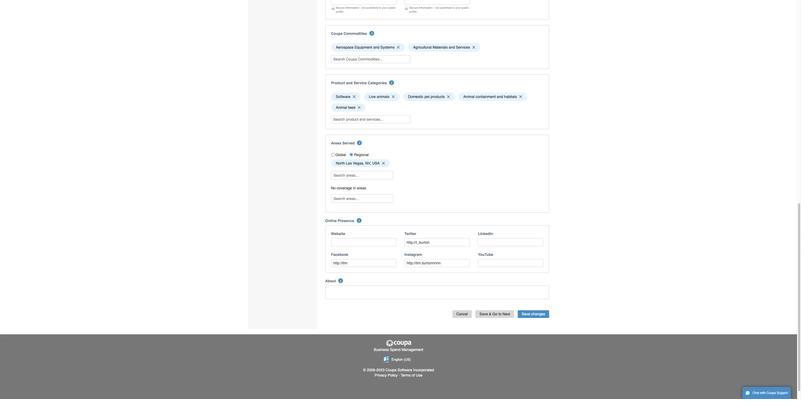Task type: locate. For each thing, give the bounding box(es) containing it.
software up the animal feed
[[336, 95, 351, 99]]

save left changes
[[522, 312, 530, 316]]

2 horizontal spatial coupa
[[767, 392, 776, 395]]

software
[[336, 95, 351, 99], [398, 368, 412, 372]]

profile
[[336, 10, 343, 13], [409, 10, 417, 13]]

information for tax id text box
[[345, 6, 359, 9]]

software up terms
[[398, 368, 412, 372]]

2 profile from the left
[[409, 10, 417, 13]]

selected list box containing aerospace equipment and systems
[[329, 42, 545, 53]]

2 information from the left
[[419, 6, 433, 9]]

save changes
[[522, 312, 545, 316]]

0 horizontal spatial profile
[[336, 10, 343, 13]]

2 - from the left
[[434, 6, 434, 9]]

additional information image right the categories
[[390, 80, 394, 85]]

0 horizontal spatial coupa
[[331, 31, 343, 36]]

1 your from the left
[[382, 6, 388, 9]]

1 horizontal spatial secure information - not published to your public profile
[[409, 6, 469, 13]]

to down duns text field
[[452, 6, 455, 9]]

secure for duns text field
[[409, 6, 418, 9]]

your down duns text field
[[456, 6, 461, 9]]

nv,
[[365, 161, 371, 165]]

categories
[[368, 81, 387, 85]]

2 vertical spatial coupa
[[767, 392, 776, 395]]

1 vertical spatial search areas... text field
[[332, 195, 393, 203]]

your for tax id text box
[[382, 6, 388, 9]]

habitats
[[504, 95, 517, 99]]

materials
[[433, 45, 448, 49]]

linkedin
[[478, 232, 493, 236]]

additional information image up aerospace equipment and systems option
[[370, 31, 374, 36]]

twitter
[[405, 232, 416, 236]]

1 public from the left
[[388, 6, 396, 9]]

secure
[[336, 6, 345, 9], [409, 6, 418, 9]]

information down tax id text box
[[345, 6, 359, 9]]

0 vertical spatial animal
[[463, 95, 475, 99]]

agricultural materials and services option
[[408, 43, 480, 51]]

secure information - not published to your public profile down duns text field
[[409, 6, 469, 13]]

save left &
[[480, 312, 488, 316]]

0 vertical spatial additional information image
[[370, 31, 374, 36]]

with
[[760, 392, 766, 395]]

in
[[353, 186, 356, 190]]

2 vertical spatial additional information image
[[338, 279, 343, 283]]

1 vertical spatial additional information image
[[357, 141, 362, 145]]

not down tax id text box
[[362, 6, 366, 9]]

and left services
[[449, 45, 455, 49]]

0 horizontal spatial -
[[360, 6, 361, 9]]

aerospace equipment and systems option
[[331, 43, 405, 51]]

youtube
[[478, 253, 493, 257]]

north las vegas, nv, usa option
[[331, 159, 390, 167]]

2 horizontal spatial to
[[499, 312, 502, 316]]

additional information image for about
[[338, 279, 343, 283]]

your
[[382, 6, 388, 9], [456, 6, 461, 9]]

0 horizontal spatial information
[[345, 6, 359, 9]]

- down tax id text box
[[360, 6, 361, 9]]

Search areas... text field
[[332, 171, 393, 179], [332, 195, 393, 203]]

1 horizontal spatial animal
[[463, 95, 475, 99]]

1 secure information - not published to your public profile from the left
[[336, 6, 396, 13]]

0 horizontal spatial published
[[366, 6, 378, 9]]

website
[[331, 232, 345, 236]]

-
[[360, 6, 361, 9], [434, 6, 434, 9]]

not
[[362, 6, 366, 9], [435, 6, 439, 9]]

0 horizontal spatial additional information image
[[338, 279, 343, 283]]

0 horizontal spatial animal
[[336, 106, 347, 110]]

1 horizontal spatial save
[[522, 312, 530, 316]]

profile down duns text field
[[409, 10, 417, 13]]

search areas... text field down areas
[[332, 195, 393, 203]]

las
[[346, 161, 352, 165]]

(us)
[[404, 358, 411, 362]]

profile for duns text field
[[409, 10, 417, 13]]

coupa supplier portal image
[[385, 340, 412, 347]]

additional information image right served
[[357, 141, 362, 145]]

published
[[366, 6, 378, 9], [440, 6, 452, 9]]

1 horizontal spatial to
[[452, 6, 455, 9]]

1 horizontal spatial not
[[435, 6, 439, 9]]

None radio
[[331, 153, 335, 157]]

1 not from the left
[[362, 6, 366, 9]]

animals
[[377, 95, 390, 99]]

- for tax id text box
[[360, 6, 361, 9]]

0 horizontal spatial secure information - not published to your public profile
[[336, 6, 396, 13]]

areas
[[357, 186, 366, 190]]

and
[[373, 45, 380, 49], [449, 45, 455, 49], [346, 81, 353, 85], [497, 95, 503, 99]]

published down duns text field
[[440, 6, 452, 9]]

next
[[503, 312, 510, 316]]

0 horizontal spatial secure
[[336, 6, 345, 9]]

served
[[342, 141, 355, 145]]

0 horizontal spatial software
[[336, 95, 351, 99]]

selected areas list box
[[329, 158, 545, 169]]

2 selected list box from the top
[[329, 91, 545, 113]]

coupa up aerospace
[[331, 31, 343, 36]]

1 vertical spatial additional information image
[[357, 218, 362, 223]]

not down duns text field
[[435, 6, 439, 9]]

product
[[331, 81, 345, 85]]

business
[[374, 348, 389, 352]]

and left habitats
[[497, 95, 503, 99]]

0 vertical spatial software
[[336, 95, 351, 99]]

selected list box for coupa commodities
[[329, 42, 545, 53]]

additional information image
[[390, 80, 394, 85], [357, 218, 362, 223], [338, 279, 343, 283]]

1 save from the left
[[480, 312, 488, 316]]

regional
[[354, 153, 369, 157]]

to right go
[[499, 312, 502, 316]]

additional information image
[[370, 31, 374, 36], [357, 141, 362, 145]]

save inside button
[[480, 312, 488, 316]]

privacy policy link
[[375, 374, 398, 378]]

0 horizontal spatial not
[[362, 6, 366, 9]]

to inside button
[[499, 312, 502, 316]]

1 horizontal spatial profile
[[409, 10, 417, 13]]

selected list box
[[329, 42, 545, 53], [329, 91, 545, 113]]

online
[[325, 219, 337, 223]]

Facebook text field
[[331, 259, 397, 267]]

pet
[[425, 95, 430, 99]]

save for save & go to next
[[480, 312, 488, 316]]

0 horizontal spatial save
[[480, 312, 488, 316]]

live animals option
[[364, 93, 400, 101]]

selected list box for product and service categories
[[329, 91, 545, 113]]

privacy policy
[[375, 374, 398, 378]]

1 profile from the left
[[336, 10, 343, 13]]

2 secure from the left
[[409, 6, 418, 9]]

public
[[388, 6, 396, 9], [462, 6, 469, 9]]

search areas... text field down 'north las vegas, nv, usa' "option"
[[332, 171, 393, 179]]

information for duns text field
[[419, 6, 433, 9]]

and inside aerospace equipment and systems option
[[373, 45, 380, 49]]

Instagram text field
[[405, 259, 470, 267]]

profile up the coupa commodities
[[336, 10, 343, 13]]

2 horizontal spatial additional information image
[[390, 80, 394, 85]]

and for agricultural materials and services
[[449, 45, 455, 49]]

terms of use
[[401, 374, 423, 378]]

animal left feed
[[336, 106, 347, 110]]

live animals
[[369, 95, 390, 99]]

areas served
[[331, 141, 355, 145]]

1 horizontal spatial published
[[440, 6, 452, 9]]

0 vertical spatial additional information image
[[390, 80, 394, 85]]

information down duns text field
[[419, 6, 433, 9]]

0 horizontal spatial your
[[382, 6, 388, 9]]

1 selected list box from the top
[[329, 42, 545, 53]]

coupa
[[331, 31, 343, 36], [386, 368, 397, 372], [767, 392, 776, 395]]

1 horizontal spatial additional information image
[[357, 218, 362, 223]]

product and service categories
[[331, 81, 387, 85]]

commodities
[[344, 31, 367, 36]]

0 horizontal spatial to
[[379, 6, 381, 9]]

1 horizontal spatial coupa
[[386, 368, 397, 372]]

and inside animal containment and habitats option
[[497, 95, 503, 99]]

animal left containment
[[463, 95, 475, 99]]

save for save changes
[[522, 312, 530, 316]]

1 information from the left
[[345, 6, 359, 9]]

0 vertical spatial selected list box
[[329, 42, 545, 53]]

secure down duns text field
[[409, 6, 418, 9]]

to down tax id text box
[[379, 6, 381, 9]]

2 published from the left
[[440, 6, 452, 9]]

facebook
[[331, 253, 348, 257]]

secure for tax id text box
[[336, 6, 345, 9]]

secure information - not published to your public profile down tax id text box
[[336, 6, 396, 13]]

- down duns text field
[[434, 6, 434, 9]]

1 vertical spatial animal
[[336, 106, 347, 110]]

and for aerospace equipment and systems
[[373, 45, 380, 49]]

1 secure from the left
[[336, 6, 345, 9]]

software option
[[331, 93, 361, 101]]

selected list box containing software
[[329, 91, 545, 113]]

secure information - not published to your public profile
[[336, 6, 396, 13], [409, 6, 469, 13]]

Tax ID text field
[[331, 0, 397, 5]]

incorporated
[[413, 368, 434, 372]]

save
[[480, 312, 488, 316], [522, 312, 530, 316]]

2 save from the left
[[522, 312, 530, 316]]

save inside button
[[522, 312, 530, 316]]

additional information image right about
[[338, 279, 343, 283]]

containment
[[476, 95, 496, 99]]

1 horizontal spatial -
[[434, 6, 434, 9]]

additional information image for areas served
[[357, 141, 362, 145]]

additional information image for product and service categories
[[390, 80, 394, 85]]

YouTube text field
[[478, 259, 543, 267]]

2 not from the left
[[435, 6, 439, 9]]

and inside agricultural materials and services option
[[449, 45, 455, 49]]

published down tax id text box
[[366, 6, 378, 9]]

animal for animal feed
[[336, 106, 347, 110]]

0 horizontal spatial public
[[388, 6, 396, 9]]

animal for animal containment and habitats
[[463, 95, 475, 99]]

secure down tax id text box
[[336, 6, 345, 9]]

and for animal containment and habitats
[[497, 95, 503, 99]]

your down tax id text box
[[382, 6, 388, 9]]

1 horizontal spatial your
[[456, 6, 461, 9]]

1 vertical spatial software
[[398, 368, 412, 372]]

chat with coupa support
[[753, 392, 788, 395]]

2 public from the left
[[462, 6, 469, 9]]

save & go to next button
[[476, 311, 514, 318]]

None radio
[[350, 153, 353, 157]]

animal containment and habitats option
[[459, 93, 527, 101]]

1 published from the left
[[366, 6, 378, 9]]

and left systems
[[373, 45, 380, 49]]

save & go to next
[[480, 312, 510, 316]]

0 vertical spatial search areas... text field
[[332, 171, 393, 179]]

information
[[345, 6, 359, 9], [419, 6, 433, 9]]

public for duns text field
[[462, 6, 469, 9]]

coverage
[[337, 186, 352, 190]]

coupa inside button
[[767, 392, 776, 395]]

©
[[363, 368, 366, 372]]

support
[[777, 392, 788, 395]]

1 vertical spatial selected list box
[[329, 91, 545, 113]]

2 your from the left
[[456, 6, 461, 9]]

additional information image for online presence
[[357, 218, 362, 223]]

animal
[[463, 95, 475, 99], [336, 106, 347, 110]]

additional information image right presence
[[357, 218, 362, 223]]

coupa up policy
[[386, 368, 397, 372]]

save changes button
[[518, 311, 549, 318]]

to
[[379, 6, 381, 9], [452, 6, 455, 9], [499, 312, 502, 316]]

domestic
[[408, 95, 424, 99]]

1 - from the left
[[360, 6, 361, 9]]

privacy
[[375, 374, 387, 378]]

terms
[[401, 374, 411, 378]]

1 horizontal spatial additional information image
[[370, 31, 374, 36]]

2 secure information - not published to your public profile from the left
[[409, 6, 469, 13]]

0 horizontal spatial additional information image
[[357, 141, 362, 145]]

1 horizontal spatial public
[[462, 6, 469, 9]]

coupa right with
[[767, 392, 776, 395]]

1 horizontal spatial secure
[[409, 6, 418, 9]]

1 horizontal spatial information
[[419, 6, 433, 9]]

go
[[493, 312, 498, 316]]



Task type: describe. For each thing, give the bounding box(es) containing it.
of
[[412, 374, 415, 378]]

2 search areas... text field from the top
[[332, 195, 393, 203]]

and left service
[[346, 81, 353, 85]]

2023
[[376, 368, 385, 372]]

not for duns text field
[[435, 6, 439, 9]]

1 search areas... text field from the top
[[332, 171, 393, 179]]

spend
[[390, 348, 401, 352]]

chat with coupa support button
[[743, 387, 791, 399]]

management
[[402, 348, 423, 352]]

changes
[[531, 312, 545, 316]]

domestic pet products option
[[403, 93, 455, 101]]

animal feed
[[336, 106, 355, 110]]

north las vegas, nv, usa
[[336, 161, 380, 165]]

cancel link
[[452, 311, 472, 318]]

your for duns text field
[[456, 6, 461, 9]]

aerospace
[[336, 45, 354, 49]]

DUNS text field
[[405, 0, 470, 5]]

1 horizontal spatial software
[[398, 368, 412, 372]]

english
[[392, 358, 403, 362]]

software inside option
[[336, 95, 351, 99]]

LinkedIn text field
[[478, 239, 543, 247]]

coupa commodities
[[331, 31, 367, 36]]

additional information image for coupa commodities
[[370, 31, 374, 36]]

north
[[336, 161, 345, 165]]

1 vertical spatial coupa
[[386, 368, 397, 372]]

animal feed option
[[331, 104, 365, 112]]

aerospace equipment and systems
[[336, 45, 395, 49]]

service
[[354, 81, 367, 85]]

business spend management
[[374, 348, 423, 352]]

global
[[335, 153, 346, 157]]

about
[[325, 279, 336, 283]]

profile for tax id text box
[[336, 10, 343, 13]]

services
[[456, 45, 470, 49]]

domestic pet products
[[408, 95, 445, 99]]

- for duns text field
[[434, 6, 434, 9]]

published for tax id text box
[[366, 6, 378, 9]]

0 vertical spatial coupa
[[331, 31, 343, 36]]

public for tax id text box
[[388, 6, 396, 9]]

no coverage in areas
[[331, 186, 366, 190]]

agricultural materials and services
[[413, 45, 470, 49]]

secure information - not published to your public profile for duns text field
[[409, 6, 469, 13]]

feed
[[348, 106, 355, 110]]

equipment
[[355, 45, 372, 49]]

use
[[416, 374, 423, 378]]

not for tax id text box
[[362, 6, 366, 9]]

© 2006-2023 coupa software incorporated
[[363, 368, 434, 372]]

Search Coupa Commodities... field
[[331, 55, 410, 63]]

Search product and services... field
[[331, 115, 410, 123]]

instagram
[[405, 253, 422, 257]]

published for duns text field
[[440, 6, 452, 9]]

live
[[369, 95, 376, 99]]

presence
[[338, 219, 354, 223]]

&
[[489, 312, 492, 316]]

secure information - not published to your public profile for tax id text box
[[336, 6, 396, 13]]

Twitter text field
[[405, 239, 470, 247]]

cancel
[[456, 312, 468, 316]]

policy
[[388, 374, 398, 378]]

2006-
[[367, 368, 376, 372]]

areas
[[331, 141, 341, 145]]

vegas,
[[353, 161, 364, 165]]

animal containment and habitats
[[463, 95, 517, 99]]

Website text field
[[331, 239, 397, 247]]

usa
[[372, 161, 380, 165]]

chat
[[753, 392, 759, 395]]

About text field
[[325, 286, 549, 300]]

to for duns text field
[[452, 6, 455, 9]]

terms of use link
[[401, 374, 423, 378]]

agricultural
[[413, 45, 432, 49]]

no
[[331, 186, 336, 190]]

products
[[431, 95, 445, 99]]

systems
[[381, 45, 395, 49]]

english (us)
[[392, 358, 411, 362]]

to for tax id text box
[[379, 6, 381, 9]]

online presence
[[325, 219, 354, 223]]



Task type: vqa. For each thing, say whether or not it's contained in the screenshot.
navigation
no



